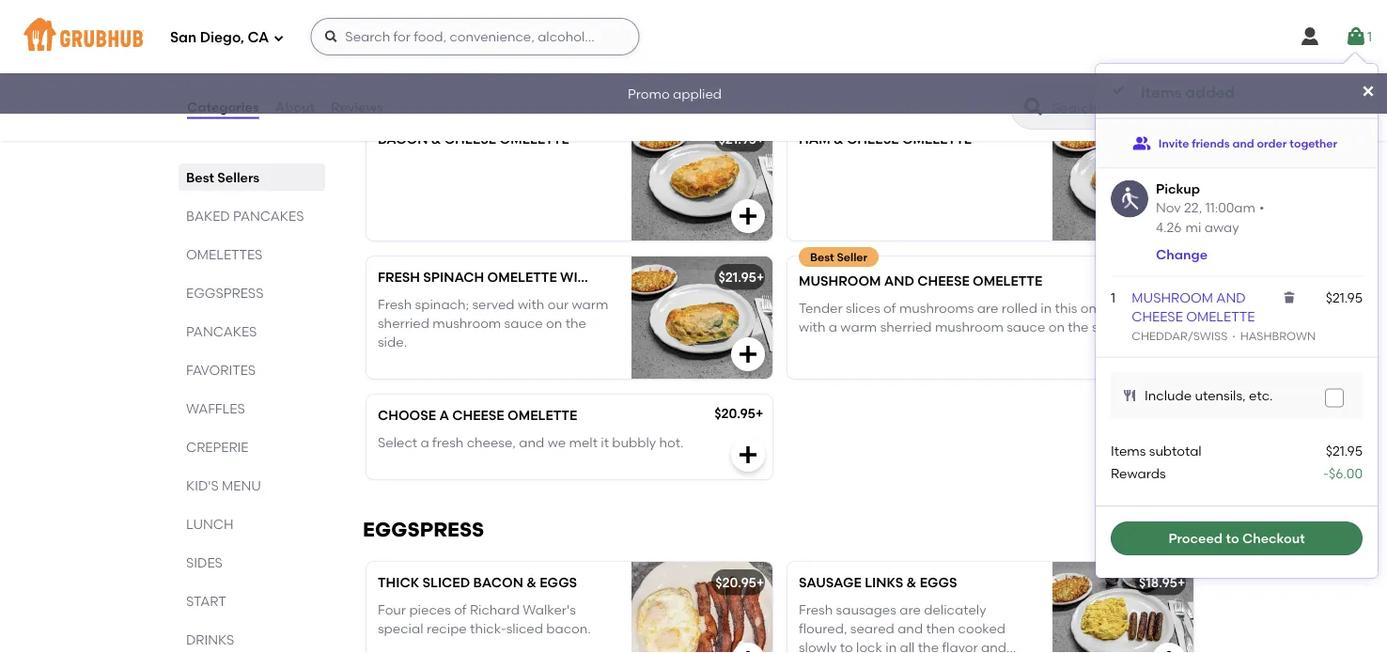 Task type: describe. For each thing, give the bounding box(es) containing it.
tender
[[799, 300, 843, 316]]

items for items added
[[1141, 83, 1182, 102]]

fresh spinach omelette with cheese
[[378, 270, 651, 286]]

kid's menu
[[186, 478, 261, 494]]

with inside tender slices of mushrooms are rolled in this omelet, with a warm sherried mushroom sauce on the side.
[[799, 319, 826, 335]]

subtotal
[[1150, 443, 1202, 459]]

categories button
[[186, 73, 260, 141]]

pancakes tab
[[186, 322, 318, 341]]

with inside fresh spinach; served with our warm sherried mushroom sauce on the side.
[[518, 296, 545, 312]]

mushroom and cheese omelette inside items added tooltip
[[1132, 289, 1255, 325]]

friends
[[1192, 136, 1230, 150]]

ca
[[248, 29, 269, 46]]

richard
[[470, 602, 520, 618]]

menu
[[222, 478, 261, 494]]

start tab
[[186, 591, 318, 611]]

proceed to checkout button
[[1111, 522, 1363, 556]]

bacon.
[[547, 621, 591, 637]]

san diego, ca
[[170, 29, 269, 46]]

bubbly
[[612, 434, 656, 450]]

sherried inside tender slices of mushrooms are rolled in this omelet, with a warm sherried mushroom sauce on the side.
[[881, 319, 932, 335]]

mushroom inside tender slices of mushrooms are rolled in this omelet, with a warm sherried mushroom sauce on the side.
[[935, 319, 1004, 335]]

flavor
[[942, 640, 978, 653]]

warm inside tender slices of mushrooms are rolled in this omelet, with a warm sherried mushroom sauce on the side.
[[841, 319, 877, 335]]

items added
[[1141, 83, 1235, 102]]

hot.
[[660, 434, 684, 450]]

svg image down cheddar/swiss
[[1158, 343, 1181, 366]]

invite
[[1159, 136, 1190, 150]]

& right ham
[[834, 131, 844, 147]]

sides tab
[[186, 553, 318, 573]]

0 horizontal spatial mushroom
[[799, 273, 881, 289]]

svg image inside items added tooltip
[[1111, 83, 1126, 98]]

omelettes
[[186, 246, 263, 262]]

1 vertical spatial $20.95 +
[[716, 575, 765, 591]]

best for best seller
[[810, 250, 835, 264]]

& right 'reviews' 'button'
[[431, 131, 441, 147]]

include utensils, etc.
[[1145, 387, 1273, 403]]

the inside the fresh sausages are delicately floured, seared and then cooked slowly to lock in all the flavor a
[[918, 640, 939, 653]]

the inside tender slices of mushrooms are rolled in this omelet, with a warm sherried mushroom sauce on the side.
[[1068, 319, 1089, 335]]

four
[[378, 602, 406, 618]]

it
[[601, 434, 609, 450]]

1 inside items added tooltip
[[1111, 289, 1116, 305]]

and inside mushroom and cheese omelette
[[1217, 289, 1246, 305]]

$6.00
[[1329, 465, 1363, 481]]

fresh for fresh spinach; served with our warm sherried mushroom sauce on the side.
[[378, 296, 412, 312]]

people icon image
[[1133, 134, 1152, 153]]

and left we
[[519, 434, 545, 450]]

lunch
[[186, 516, 234, 532]]

proceed
[[1169, 530, 1223, 546]]

warm inside fresh spinach; served with our warm sherried mushroom sauce on the side.
[[572, 296, 609, 312]]

search icon image
[[1023, 96, 1045, 118]]

sausage links & eggs image
[[1053, 562, 1194, 653]]

seller
[[837, 250, 868, 264]]

and inside "button"
[[1233, 136, 1255, 150]]

$21.95 + for ham & cheese omelette
[[1140, 131, 1186, 147]]

reviews button
[[330, 73, 384, 141]]

sliced
[[423, 575, 470, 591]]

and inside the fresh sausages are delicately floured, seared and then cooked slowly to lock in all the flavor a
[[898, 621, 923, 637]]

$21.95 + for best seller
[[1139, 268, 1185, 284]]

with
[[560, 270, 596, 286]]

links
[[865, 575, 904, 591]]

fresh sausages are delicately floured, seared and then cooked slowly to lock in all the flavor a
[[799, 602, 1007, 653]]

favorites tab
[[186, 360, 318, 380]]

baked pancakes tab
[[186, 206, 318, 226]]

pickup
[[1156, 181, 1201, 197]]

+ for thick sliced bacon & eggs image
[[757, 575, 765, 591]]

sellers
[[217, 169, 260, 185]]

our
[[548, 296, 569, 312]]

added
[[1186, 83, 1235, 102]]

mushroom inside mushroom and cheese omelette
[[1132, 289, 1214, 305]]

invite friends and order together button
[[1133, 126, 1338, 160]]

Search for food, convenience, alcohol... search field
[[311, 18, 640, 55]]

applied
[[673, 85, 722, 101]]

svg image inside 1 button
[[1345, 25, 1368, 48]]

2 eggs from the left
[[920, 575, 958, 591]]

nov
[[1156, 200, 1181, 216]]

bell
[[493, 20, 515, 36]]

omelettes tab
[[186, 244, 318, 264]]

invite friends and order together
[[1159, 136, 1338, 150]]

served
[[472, 296, 515, 312]]

sauce inside tender slices of mushrooms are rolled in this omelet, with a warm sherried mushroom sauce on the side.
[[1007, 319, 1046, 335]]

sausages
[[836, 602, 897, 618]]

and inside button
[[464, 20, 489, 36]]

pickup icon image
[[1111, 180, 1149, 218]]

0 horizontal spatial a
[[421, 434, 429, 450]]

1 button
[[1345, 20, 1373, 54]]

the inside fresh spinach; served with our warm sherried mushroom sauce on the side.
[[566, 315, 587, 331]]

slowly
[[799, 640, 837, 653]]

best sellers tab
[[186, 167, 318, 187]]

ham & cheese omelette
[[799, 131, 972, 147]]

creperie tab
[[186, 437, 318, 457]]

about
[[275, 99, 315, 115]]

mushroom inside fresh spinach; served with our warm sherried mushroom sauce on the side.
[[433, 315, 501, 331]]

sauce inside fresh spinach; served with our warm sherried mushroom sauce on the side.
[[504, 315, 543, 331]]

svg image left the ham,
[[324, 29, 339, 44]]

sherried inside fresh spinach; served with our warm sherried mushroom sauce on the side.
[[378, 315, 430, 331]]

sausage
[[799, 575, 862, 591]]

waffles
[[186, 400, 245, 416]]

are inside tender slices of mushrooms are rolled in this omelet, with a warm sherried mushroom sauce on the side.
[[978, 300, 999, 316]]

a inside tender slices of mushrooms are rolled in this omelet, with a warm sherried mushroom sauce on the side.
[[829, 319, 838, 335]]

baked
[[186, 208, 230, 224]]

in inside the fresh sausages are delicately floured, seared and then cooked slowly to lock in all the flavor a
[[886, 640, 897, 653]]

0 horizontal spatial mushroom and cheese omelette
[[799, 273, 1043, 289]]

thick sliced bacon & eggs
[[378, 575, 577, 591]]

about button
[[274, 73, 316, 141]]

spinach;
[[415, 296, 469, 312]]

walker's
[[523, 602, 576, 618]]

recipe
[[427, 621, 467, 637]]

ham, onions, and bell peppers. button
[[367, 0, 773, 103]]

to inside button
[[1226, 530, 1240, 546]]

are inside the fresh sausages are delicately floured, seared and then cooked slowly to lock in all the flavor a
[[900, 602, 921, 618]]

22,
[[1185, 200, 1203, 216]]

$21.95 + for bacon & cheese omelette
[[719, 131, 765, 147]]

$18.95 +
[[1139, 575, 1186, 591]]

0 vertical spatial pancakes
[[233, 208, 304, 224]]

fresh for fresh sausages are delicately floured, seared and then cooked slowly to lock in all the flavor a
[[799, 602, 833, 618]]

of for pieces
[[454, 602, 467, 618]]

away
[[1205, 219, 1240, 235]]

then
[[926, 621, 955, 637]]

delicately
[[924, 602, 987, 618]]

spinach
[[423, 270, 484, 286]]

creperie
[[186, 439, 249, 455]]



Task type: locate. For each thing, give the bounding box(es) containing it.
include
[[1145, 387, 1192, 403]]

eggs up delicately on the right of the page
[[920, 575, 958, 591]]

1 vertical spatial fresh
[[799, 602, 833, 618]]

0 horizontal spatial 1
[[1111, 289, 1116, 305]]

1 horizontal spatial on
[[1049, 319, 1065, 335]]

categories
[[187, 99, 259, 115]]

kid's
[[186, 478, 219, 494]]

items left added
[[1141, 83, 1182, 102]]

svg image left 1 button
[[1299, 25, 1322, 48]]

fresh inside the fresh sausages are delicately floured, seared and then cooked slowly to lock in all the flavor a
[[799, 602, 833, 618]]

melt
[[569, 434, 598, 450]]

0 horizontal spatial sherried
[[378, 315, 430, 331]]

1 horizontal spatial mushroom
[[935, 319, 1004, 335]]

in inside tender slices of mushrooms are rolled in this omelet, with a warm sherried mushroom sauce on the side.
[[1041, 300, 1052, 316]]

sherried down spinach;
[[378, 315, 430, 331]]

1 horizontal spatial a
[[829, 319, 838, 335]]

mushroom up cheddar/swiss
[[1132, 289, 1214, 305]]

eggspress up the sliced
[[363, 518, 484, 542]]

0 horizontal spatial warm
[[572, 296, 609, 312]]

cheddar/swiss ∙ hashbrown
[[1132, 330, 1316, 343]]

mushrooms
[[900, 300, 974, 316]]

-
[[1324, 465, 1329, 481]]

0 vertical spatial fresh
[[378, 296, 412, 312]]

4.26
[[1156, 219, 1182, 235]]

fresh
[[432, 434, 464, 450]]

items added tooltip
[[1096, 53, 1378, 578]]

mushroom and cheese omelette up mushrooms
[[799, 273, 1043, 289]]

0 vertical spatial best
[[186, 169, 214, 185]]

seared
[[851, 621, 895, 637]]

pancakes up the omelettes tab
[[233, 208, 304, 224]]

sliced
[[506, 621, 543, 637]]

mushroom down mushrooms
[[935, 319, 1004, 335]]

the down this
[[1068, 319, 1089, 335]]

best left seller
[[810, 250, 835, 264]]

0 horizontal spatial fresh
[[378, 296, 412, 312]]

sauce down rolled
[[1007, 319, 1046, 335]]

1 horizontal spatial with
[[799, 319, 826, 335]]

on
[[546, 315, 562, 331], [1049, 319, 1065, 335]]

ham & cheese omelette image
[[1053, 119, 1194, 241]]

onions,
[[416, 20, 461, 36]]

0 vertical spatial 1
[[1368, 29, 1373, 45]]

rolled
[[1002, 300, 1038, 316]]

cheese,
[[467, 434, 516, 450]]

1 eggs from the left
[[540, 575, 577, 591]]

a
[[829, 319, 838, 335], [421, 434, 429, 450]]

1 horizontal spatial and
[[1217, 289, 1246, 305]]

+ for ham & cheese omelette image
[[1178, 131, 1186, 147]]

2 horizontal spatial the
[[1068, 319, 1089, 335]]

0 vertical spatial to
[[1226, 530, 1240, 546]]

Search Richard Walker's Pancake House search field
[[1051, 99, 1195, 117]]

change button
[[1156, 245, 1208, 265]]

1 horizontal spatial eggs
[[920, 575, 958, 591]]

$20.95 +
[[715, 406, 764, 422], [716, 575, 765, 591]]

pancakes
[[233, 208, 304, 224], [186, 323, 257, 339]]

mushroom down spinach;
[[433, 315, 501, 331]]

0 vertical spatial with
[[518, 296, 545, 312]]

of up recipe
[[454, 602, 467, 618]]

best left sellers
[[186, 169, 214, 185]]

mushroom and cheese omelette up cheddar/swiss
[[1132, 289, 1255, 325]]

to right proceed
[[1226, 530, 1240, 546]]

0 vertical spatial a
[[829, 319, 838, 335]]

1 horizontal spatial bacon
[[473, 575, 523, 591]]

1 horizontal spatial the
[[918, 640, 939, 653]]

this
[[1055, 300, 1078, 316]]

on down the our
[[546, 315, 562, 331]]

1 horizontal spatial in
[[1041, 300, 1052, 316]]

sherried
[[378, 315, 430, 331], [881, 319, 932, 335]]

with left the our
[[518, 296, 545, 312]]

and up mushrooms
[[884, 273, 915, 289]]

bacon down reviews
[[378, 131, 428, 147]]

etc.
[[1249, 387, 1273, 403]]

1 vertical spatial best
[[810, 250, 835, 264]]

eggspress
[[186, 285, 264, 301], [363, 518, 484, 542]]

of inside tender slices of mushrooms are rolled in this omelet, with a warm sherried mushroom sauce on the side.
[[884, 300, 896, 316]]

side. down omelet,
[[1092, 319, 1122, 335]]

are up all
[[900, 602, 921, 618]]

thick-
[[470, 621, 506, 637]]

ham
[[799, 131, 831, 147]]

•
[[1260, 200, 1265, 216]]

1 vertical spatial a
[[421, 434, 429, 450]]

promo
[[628, 85, 670, 101]]

a
[[439, 408, 449, 424]]

1 horizontal spatial to
[[1226, 530, 1240, 546]]

of right slices
[[884, 300, 896, 316]]

items
[[1141, 83, 1182, 102], [1111, 443, 1146, 459]]

1 horizontal spatial eggspress
[[363, 518, 484, 542]]

ham, onions, and bell peppers.
[[378, 20, 575, 36]]

omelette inside mushroom and cheese omelette
[[1187, 309, 1255, 325]]

1 horizontal spatial sauce
[[1007, 319, 1046, 335]]

we
[[548, 434, 566, 450]]

bacon & cheese omelette
[[378, 131, 569, 147]]

best inside "tab"
[[186, 169, 214, 185]]

1 horizontal spatial mushroom
[[1132, 289, 1214, 305]]

1 horizontal spatial fresh
[[799, 602, 833, 618]]

lunch tab
[[186, 514, 318, 534]]

∙
[[1231, 330, 1238, 343]]

items up rewards
[[1111, 443, 1146, 459]]

0 horizontal spatial with
[[518, 296, 545, 312]]

of inside four pieces of richard walker's special recipe thick-sliced bacon.
[[454, 602, 467, 618]]

to inside the fresh sausages are delicately floured, seared and then cooked slowly to lock in all the flavor a
[[840, 640, 853, 653]]

0 horizontal spatial the
[[566, 315, 587, 331]]

svg image
[[1345, 25, 1368, 48], [273, 32, 284, 44], [1158, 67, 1181, 90], [737, 205, 760, 228], [1282, 290, 1298, 305], [737, 343, 760, 366], [1123, 388, 1138, 403], [1329, 392, 1341, 404], [737, 444, 760, 467], [737, 649, 760, 653], [1158, 649, 1181, 653]]

select
[[378, 434, 418, 450]]

special
[[378, 621, 424, 637]]

and
[[464, 20, 489, 36], [1233, 136, 1255, 150], [519, 434, 545, 450], [898, 621, 923, 637]]

0 vertical spatial $20.95
[[715, 406, 756, 422]]

items for items subtotal
[[1111, 443, 1146, 459]]

reviews
[[331, 99, 383, 115]]

0 vertical spatial are
[[978, 300, 999, 316]]

0 vertical spatial items
[[1141, 83, 1182, 102]]

0 horizontal spatial and
[[884, 273, 915, 289]]

the down the our
[[566, 315, 587, 331]]

0 horizontal spatial eggspress
[[186, 285, 264, 301]]

1 vertical spatial 1
[[1111, 289, 1116, 305]]

0 horizontal spatial side.
[[378, 334, 407, 350]]

+ for fresh spinach omelette with cheese 'image'
[[757, 270, 765, 286]]

0 horizontal spatial mushroom
[[433, 315, 501, 331]]

mushroom and cheese omelette link
[[1132, 289, 1255, 325]]

1 vertical spatial $20.95
[[716, 575, 757, 591]]

fresh inside fresh spinach; served with our warm sherried mushroom sauce on the side.
[[378, 296, 412, 312]]

order
[[1257, 136, 1287, 150]]

1 horizontal spatial of
[[884, 300, 896, 316]]

eggspress down omelettes
[[186, 285, 264, 301]]

fresh spinach; served with our warm sherried mushroom sauce on the side.
[[378, 296, 609, 350]]

0 vertical spatial eggspress
[[186, 285, 264, 301]]

eggspress inside tab
[[186, 285, 264, 301]]

with down tender
[[799, 319, 826, 335]]

choose
[[378, 408, 436, 424]]

to
[[1226, 530, 1240, 546], [840, 640, 853, 653]]

sides
[[186, 555, 223, 571]]

in left all
[[886, 640, 897, 653]]

1 horizontal spatial warm
[[841, 319, 877, 335]]

svg image
[[1299, 25, 1322, 48], [324, 29, 339, 44], [737, 67, 760, 90], [1111, 83, 1126, 98], [1361, 84, 1376, 99], [1158, 205, 1181, 228], [1158, 343, 1181, 366]]

of for slices
[[884, 300, 896, 316]]

ham,
[[378, 20, 413, 36]]

pancakes up favorites
[[186, 323, 257, 339]]

and left bell
[[464, 20, 489, 36]]

0 horizontal spatial are
[[900, 602, 921, 618]]

hashbrown
[[1241, 330, 1316, 343]]

waffles tab
[[186, 399, 318, 418]]

+ for the bacon & cheese omelette image
[[757, 131, 765, 147]]

on inside tender slices of mushrooms are rolled in this omelet, with a warm sherried mushroom sauce on the side.
[[1049, 319, 1065, 335]]

fresh down fresh
[[378, 296, 412, 312]]

best
[[186, 169, 214, 185], [810, 250, 835, 264]]

1 vertical spatial with
[[799, 319, 826, 335]]

and
[[884, 273, 915, 289], [1217, 289, 1246, 305]]

side. inside tender slices of mushrooms are rolled in this omelet, with a warm sherried mushroom sauce on the side.
[[1092, 319, 1122, 335]]

eggspress tab
[[186, 283, 318, 303]]

sausage links & eggs
[[799, 575, 958, 591]]

warm down slices
[[841, 319, 877, 335]]

0 horizontal spatial in
[[886, 640, 897, 653]]

1 horizontal spatial sherried
[[881, 319, 932, 335]]

1 horizontal spatial are
[[978, 300, 999, 316]]

floured,
[[799, 621, 848, 637]]

start
[[186, 593, 226, 609]]

bacon up "richard"
[[473, 575, 523, 591]]

all
[[900, 640, 915, 653]]

1 vertical spatial bacon
[[473, 575, 523, 591]]

change
[[1156, 247, 1208, 263]]

items subtotal
[[1111, 443, 1202, 459]]

mushroom down best seller
[[799, 273, 881, 289]]

warm down 'with'
[[572, 296, 609, 312]]

and up ∙
[[1217, 289, 1246, 305]]

0 vertical spatial of
[[884, 300, 896, 316]]

11:00am
[[1206, 200, 1256, 216]]

slices
[[846, 300, 881, 316]]

in left this
[[1041, 300, 1052, 316]]

drinks
[[186, 632, 234, 648]]

1 horizontal spatial 1
[[1368, 29, 1373, 45]]

pickup nov 22, 11:00am • 4.26 mi away
[[1156, 181, 1265, 235]]

of
[[884, 300, 896, 316], [454, 602, 467, 618]]

side. inside fresh spinach; served with our warm sherried mushroom sauce on the side.
[[378, 334, 407, 350]]

1 vertical spatial in
[[886, 640, 897, 653]]

svg image up search richard walker's pancake house search box
[[1111, 83, 1126, 98]]

best for best sellers
[[186, 169, 214, 185]]

+ for sausage links & eggs image
[[1178, 575, 1186, 591]]

proceed to checkout
[[1169, 530, 1305, 546]]

bacon & cheese omelette image
[[632, 119, 773, 241]]

on inside fresh spinach; served with our warm sherried mushroom sauce on the side.
[[546, 315, 562, 331]]

0 vertical spatial in
[[1041, 300, 1052, 316]]

1 vertical spatial warm
[[841, 319, 877, 335]]

choose a cheese omelette
[[378, 408, 577, 424]]

on down this
[[1049, 319, 1065, 335]]

thick
[[378, 575, 419, 591]]

0 horizontal spatial sauce
[[504, 315, 543, 331]]

favorites
[[186, 362, 256, 378]]

0 vertical spatial warm
[[572, 296, 609, 312]]

to left lock
[[840, 640, 853, 653]]

western with cheese image
[[632, 0, 773, 103]]

0 horizontal spatial of
[[454, 602, 467, 618]]

& up the 'walker's'
[[527, 575, 537, 591]]

and left order
[[1233, 136, 1255, 150]]

drinks tab
[[186, 630, 318, 650]]

1 vertical spatial are
[[900, 602, 921, 618]]

svg image down 1 button
[[1361, 84, 1376, 99]]

eggs up the 'walker's'
[[540, 575, 577, 591]]

fresh up floured,
[[799, 602, 833, 618]]

1 vertical spatial pancakes
[[186, 323, 257, 339]]

1 vertical spatial to
[[840, 640, 853, 653]]

and up all
[[898, 621, 923, 637]]

svg image left the 22, at the top of page
[[1158, 205, 1181, 228]]

utensils,
[[1195, 387, 1246, 403]]

sauce down served
[[504, 315, 543, 331]]

0 horizontal spatial bacon
[[378, 131, 428, 147]]

a down tender
[[829, 319, 838, 335]]

sauce
[[504, 315, 543, 331], [1007, 319, 1046, 335]]

rewards
[[1111, 465, 1166, 481]]

0 horizontal spatial eggs
[[540, 575, 577, 591]]

thick sliced bacon & eggs image
[[632, 562, 773, 653]]

1 inside 1 button
[[1368, 29, 1373, 45]]

peppers.
[[519, 20, 575, 36]]

are left rolled
[[978, 300, 999, 316]]

the
[[566, 315, 587, 331], [1068, 319, 1089, 335], [918, 640, 939, 653]]

1 vertical spatial of
[[454, 602, 467, 618]]

$18.95
[[1139, 575, 1178, 591]]

0 vertical spatial bacon
[[378, 131, 428, 147]]

0 vertical spatial $20.95 +
[[715, 406, 764, 422]]

omelet,
[[1081, 300, 1129, 316]]

kid's menu tab
[[186, 476, 318, 495]]

the right all
[[918, 640, 939, 653]]

fresh spinach omelette with cheese image
[[632, 257, 773, 379]]

cheese inside items added tooltip
[[1132, 309, 1183, 325]]

& right links
[[907, 575, 917, 591]]

select a fresh cheese, and we melt it bubbly hot.
[[378, 434, 684, 450]]

sherried down mushrooms
[[881, 319, 932, 335]]

0 horizontal spatial to
[[840, 640, 853, 653]]

0 horizontal spatial on
[[546, 315, 562, 331]]

cooked
[[959, 621, 1006, 637]]

side. down fresh
[[378, 334, 407, 350]]

best sellers
[[186, 169, 260, 185]]

cheddar/swiss
[[1132, 330, 1228, 343]]

eggs
[[540, 575, 577, 591], [920, 575, 958, 591]]

san
[[170, 29, 197, 46]]

svg image right applied
[[737, 67, 760, 90]]

1 vertical spatial items
[[1111, 443, 1146, 459]]

fresh
[[378, 270, 420, 286]]

1 horizontal spatial mushroom and cheese omelette
[[1132, 289, 1255, 325]]

checkout
[[1243, 530, 1305, 546]]

a left fresh
[[421, 434, 429, 450]]

tender slices of mushrooms are rolled in this omelet, with a warm sherried mushroom sauce on the side.
[[799, 300, 1129, 335]]

0 horizontal spatial best
[[186, 169, 214, 185]]

1 horizontal spatial best
[[810, 250, 835, 264]]

lock
[[857, 640, 883, 653]]

1 vertical spatial eggspress
[[363, 518, 484, 542]]

main navigation navigation
[[0, 0, 1388, 73]]

1 horizontal spatial side.
[[1092, 319, 1122, 335]]



Task type: vqa. For each thing, say whether or not it's contained in the screenshot.
the bottommost Bagel with Cream Cheese
no



